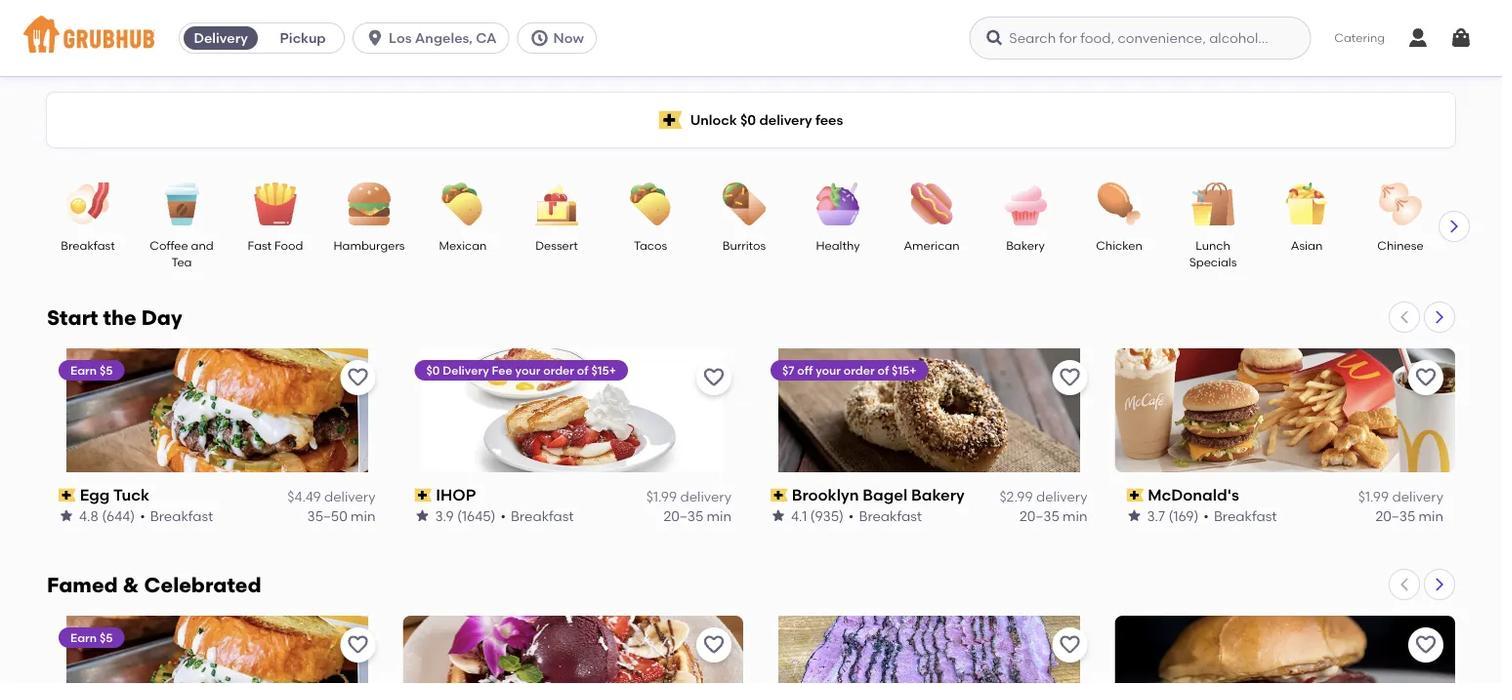Task type: locate. For each thing, give the bounding box(es) containing it.
1 vertical spatial earn
[[70, 631, 97, 645]]

dessert image
[[523, 183, 591, 226]]

bakery down "bakery" image
[[1006, 238, 1045, 253]]

1 vertical spatial earn $5
[[70, 631, 113, 645]]

1 vertical spatial bakery
[[912, 486, 965, 505]]

3 min from the left
[[1063, 508, 1088, 525]]

subscription pass image for brooklyn bagel bakery
[[771, 489, 788, 502]]

0 horizontal spatial subscription pass image
[[415, 489, 432, 502]]

2 vertical spatial caret right icon image
[[1432, 577, 1448, 593]]

food
[[275, 238, 303, 253]]

breakfast
[[61, 238, 115, 253], [150, 508, 213, 525], [511, 508, 574, 525], [859, 508, 922, 525], [1214, 508, 1277, 525]]

2 horizontal spatial svg image
[[1450, 26, 1473, 50]]

of
[[577, 363, 589, 378], [878, 363, 889, 378]]

min for brooklyn bagel bakery
[[1063, 508, 1088, 525]]

american image
[[898, 183, 966, 226]]

Search for food, convenience, alcohol... search field
[[969, 17, 1311, 60]]

2 • breakfast from the left
[[501, 508, 574, 525]]

1 20–35 min from the left
[[664, 508, 732, 525]]

2 earn $5 from the top
[[70, 631, 113, 645]]

• breakfast
[[140, 508, 213, 525], [501, 508, 574, 525], [849, 508, 922, 525], [1204, 508, 1277, 525]]

0 horizontal spatial 20–35
[[664, 508, 704, 525]]

• breakfast down the "tuck"
[[140, 508, 213, 525]]

20–35 min for brooklyn bagel bakery
[[1020, 508, 1088, 525]]

svg image
[[1407, 26, 1430, 50], [1450, 26, 1473, 50], [365, 28, 385, 48]]

(644)
[[102, 508, 135, 525]]

$1.99 delivery for ihop
[[646, 488, 732, 505]]

35–50 min
[[307, 508, 376, 525]]

$1.99 for ihop
[[646, 488, 677, 505]]

0 horizontal spatial subscription pass image
[[59, 489, 76, 502]]

20–35 for brooklyn bagel bakery
[[1020, 508, 1060, 525]]

3 • breakfast from the left
[[849, 508, 922, 525]]

fast
[[248, 238, 272, 253]]

bakery image
[[992, 183, 1060, 226]]

breakfast right the (644)
[[150, 508, 213, 525]]

3 • from the left
[[849, 508, 854, 525]]

• breakfast for ihop
[[501, 508, 574, 525]]

3 20–35 min from the left
[[1376, 508, 1444, 525]]

1 horizontal spatial subscription pass image
[[1127, 489, 1144, 502]]

0 vertical spatial earn $5
[[70, 363, 113, 378]]

•
[[140, 508, 145, 525], [501, 508, 506, 525], [849, 508, 854, 525], [1204, 508, 1209, 525]]

bakery right bagel
[[912, 486, 965, 505]]

$7
[[783, 363, 795, 378]]

the
[[103, 306, 136, 331]]

1 horizontal spatial $1.99
[[1359, 488, 1389, 505]]

save this restaurant button
[[340, 361, 376, 396], [697, 361, 732, 396], [1053, 361, 1088, 396], [1409, 361, 1444, 396], [340, 628, 376, 663], [697, 628, 732, 663], [1053, 628, 1088, 663], [1409, 628, 1444, 663]]

subscription pass image left ihop
[[415, 489, 432, 502]]

subscription pass image for egg tuck
[[59, 489, 76, 502]]

delivery
[[194, 30, 248, 46], [443, 363, 489, 378]]

0 vertical spatial bakery
[[1006, 238, 1045, 253]]

subscription pass image left mcdonald's
[[1127, 489, 1144, 502]]

ca
[[476, 30, 497, 46]]

2 star icon image from the left
[[415, 509, 430, 524]]

of right the fee
[[577, 363, 589, 378]]

1 vertical spatial caret right icon image
[[1432, 310, 1448, 325]]

• breakfast right (1645)
[[501, 508, 574, 525]]

$0
[[740, 112, 756, 128], [426, 363, 440, 378]]

$1.99 for mcdonald's
[[1359, 488, 1389, 505]]

2 subscription pass image from the left
[[1127, 489, 1144, 502]]

1 horizontal spatial $0
[[740, 112, 756, 128]]

• breakfast for brooklyn bagel bakery
[[849, 508, 922, 525]]

1 vertical spatial egg tuck logo image
[[66, 616, 368, 685]]

catering
[[1335, 31, 1385, 45]]

0 vertical spatial earn
[[70, 363, 97, 378]]

celebrated
[[144, 573, 261, 598]]

chicken
[[1096, 238, 1143, 253]]

20–35 min for mcdonald's
[[1376, 508, 1444, 525]]

1 vertical spatial $0
[[426, 363, 440, 378]]

subscription pass image
[[415, 489, 432, 502], [771, 489, 788, 502]]

subscription pass image left egg
[[59, 489, 76, 502]]

0 horizontal spatial svg image
[[365, 28, 385, 48]]

your right the fee
[[515, 363, 541, 378]]

1 $1.99 from the left
[[646, 488, 677, 505]]

2 $1.99 delivery from the left
[[1359, 488, 1444, 505]]

delivery inside button
[[194, 30, 248, 46]]

0 vertical spatial delivery
[[194, 30, 248, 46]]

1 horizontal spatial save this restaurant image
[[702, 634, 726, 657]]

bakery
[[1006, 238, 1045, 253], [912, 486, 965, 505]]

1 $1.99 delivery from the left
[[646, 488, 732, 505]]

1 horizontal spatial your
[[816, 363, 841, 378]]

1 20–35 from the left
[[664, 508, 704, 525]]

1 subscription pass image from the left
[[59, 489, 76, 502]]

mexican image
[[429, 183, 497, 226]]

$7 off your order of $15+
[[783, 363, 917, 378]]

1 • from the left
[[140, 508, 145, 525]]

2 horizontal spatial 20–35 min
[[1376, 508, 1444, 525]]

4 • breakfast from the left
[[1204, 508, 1277, 525]]

$2.99 delivery
[[1000, 488, 1088, 505]]

2 your from the left
[[816, 363, 841, 378]]

star icon image for mcdonald's
[[1127, 509, 1143, 524]]

fee
[[492, 363, 513, 378]]

earn
[[70, 363, 97, 378], [70, 631, 97, 645]]

• for brooklyn bagel bakery
[[849, 508, 854, 525]]

star icon image
[[59, 509, 74, 524], [415, 509, 430, 524], [771, 509, 786, 524], [1127, 509, 1143, 524]]

1 horizontal spatial 20–35
[[1020, 508, 1060, 525]]

famed & celebrated
[[47, 573, 261, 598]]

los
[[389, 30, 412, 46]]

$15+
[[592, 363, 616, 378], [892, 363, 917, 378]]

2 subscription pass image from the left
[[771, 489, 788, 502]]

• right (1645)
[[501, 508, 506, 525]]

0 horizontal spatial of
[[577, 363, 589, 378]]

breakfast for mcdonald's
[[1214, 508, 1277, 525]]

0 vertical spatial $0
[[740, 112, 756, 128]]

1 horizontal spatial svg image
[[985, 28, 1005, 48]]

min
[[351, 508, 376, 525], [707, 508, 732, 525], [1063, 508, 1088, 525], [1419, 508, 1444, 525]]

1 subscription pass image from the left
[[415, 489, 432, 502]]

0 horizontal spatial $1.99 delivery
[[646, 488, 732, 505]]

pickup button
[[262, 22, 344, 54]]

35–50
[[307, 508, 348, 525]]

$1.99 delivery
[[646, 488, 732, 505], [1359, 488, 1444, 505]]

1 horizontal spatial subscription pass image
[[771, 489, 788, 502]]

star icon image left 4.8
[[59, 509, 74, 524]]

1 • breakfast from the left
[[140, 508, 213, 525]]

• for ihop
[[501, 508, 506, 525]]

2 20–35 from the left
[[1020, 508, 1060, 525]]

1 svg image from the left
[[530, 28, 550, 48]]

$5 down famed
[[100, 631, 113, 645]]

0 horizontal spatial your
[[515, 363, 541, 378]]

• for egg tuck
[[140, 508, 145, 525]]

• breakfast for mcdonald's
[[1204, 508, 1277, 525]]

0 vertical spatial caret left icon image
[[1397, 310, 1413, 325]]

0 horizontal spatial $1.99
[[646, 488, 677, 505]]

start
[[47, 306, 98, 331]]

2 20–35 min from the left
[[1020, 508, 1088, 525]]

ihop logo image
[[403, 349, 743, 473]]

star icon image left 3.9
[[415, 509, 430, 524]]

min for egg tuck
[[351, 508, 376, 525]]

off
[[798, 363, 813, 378]]

4 star icon image from the left
[[1127, 509, 1143, 524]]

save this restaurant image for egg tuck
[[346, 366, 370, 390]]

1 vertical spatial delivery
[[443, 363, 489, 378]]

earn $5 down famed
[[70, 631, 113, 645]]

earn down "start"
[[70, 363, 97, 378]]

0 horizontal spatial $0
[[426, 363, 440, 378]]

2 $1.99 from the left
[[1359, 488, 1389, 505]]

urth caffe downtown logo image
[[403, 616, 743, 685]]

$0 right unlock
[[740, 112, 756, 128]]

1 horizontal spatial bakery
[[1006, 238, 1045, 253]]

delivery for egg tuck
[[324, 488, 376, 505]]

1 horizontal spatial $1.99 delivery
[[1359, 488, 1444, 505]]

1 egg tuck logo image from the top
[[66, 349, 368, 473]]

breakfast for brooklyn bagel bakery
[[859, 508, 922, 525]]

3 20–35 from the left
[[1376, 508, 1416, 525]]

2 min from the left
[[707, 508, 732, 525]]

lunch specials
[[1190, 238, 1237, 270]]

• right the (935)
[[849, 508, 854, 525]]

$5
[[100, 363, 113, 378], [100, 631, 113, 645]]

2 horizontal spatial 20–35
[[1376, 508, 1416, 525]]

1 horizontal spatial delivery
[[443, 363, 489, 378]]

1 caret left icon image from the top
[[1397, 310, 1413, 325]]

your
[[515, 363, 541, 378], [816, 363, 841, 378]]

20–35 for ihop
[[664, 508, 704, 525]]

4 min from the left
[[1419, 508, 1444, 525]]

0 vertical spatial egg tuck logo image
[[66, 349, 368, 473]]

0 horizontal spatial 20–35 min
[[664, 508, 732, 525]]

of right off
[[878, 363, 889, 378]]

20–35 min
[[664, 508, 732, 525], [1020, 508, 1088, 525], [1376, 508, 1444, 525]]

your right off
[[816, 363, 841, 378]]

1 min from the left
[[351, 508, 376, 525]]

breakfast right (1645)
[[511, 508, 574, 525]]

hamburgers
[[334, 238, 405, 253]]

svg image inside the los angeles, ca button
[[365, 28, 385, 48]]

save this restaurant image for mcdonald's logo at the right of the page
[[1415, 366, 1438, 390]]

1 vertical spatial $5
[[100, 631, 113, 645]]

3 star icon image from the left
[[771, 509, 786, 524]]

fast food image
[[241, 183, 310, 226]]

asian
[[1291, 238, 1323, 253]]

fast food
[[248, 238, 303, 253]]

subscription pass image
[[59, 489, 76, 502], [1127, 489, 1144, 502]]

star icon image for brooklyn bagel bakery
[[771, 509, 786, 524]]

min for mcdonald's
[[1419, 508, 1444, 525]]

order
[[543, 363, 574, 378], [844, 363, 875, 378]]

svg image inside now button
[[530, 28, 550, 48]]

0 horizontal spatial bakery
[[912, 486, 965, 505]]

breakfast down bagel
[[859, 508, 922, 525]]

svg image
[[530, 28, 550, 48], [985, 28, 1005, 48]]

$1.99
[[646, 488, 677, 505], [1359, 488, 1389, 505]]

1 vertical spatial caret left icon image
[[1397, 577, 1413, 593]]

subscription pass image for mcdonald's
[[1127, 489, 1144, 502]]

2 order from the left
[[844, 363, 875, 378]]

• down the "tuck"
[[140, 508, 145, 525]]

1 $15+ from the left
[[592, 363, 616, 378]]

• breakfast down mcdonald's
[[1204, 508, 1277, 525]]

mexican
[[439, 238, 487, 253]]

2 • from the left
[[501, 508, 506, 525]]

breakfast for egg tuck
[[150, 508, 213, 525]]

0 horizontal spatial order
[[543, 363, 574, 378]]

and
[[191, 238, 214, 253]]

• breakfast for egg tuck
[[140, 508, 213, 525]]

• right the (169)
[[1204, 508, 1209, 525]]

earn down famed
[[70, 631, 97, 645]]

tacos image
[[616, 183, 685, 226]]

save this restaurant image
[[1415, 366, 1438, 390], [346, 634, 370, 657], [702, 634, 726, 657]]

2 caret left icon image from the top
[[1397, 577, 1413, 593]]

20–35
[[664, 508, 704, 525], [1020, 508, 1060, 525], [1376, 508, 1416, 525]]

1 horizontal spatial $15+
[[892, 363, 917, 378]]

earn $5
[[70, 363, 113, 378], [70, 631, 113, 645]]

breakfast down mcdonald's
[[1214, 508, 1277, 525]]

star icon image left 4.1
[[771, 509, 786, 524]]

healthy image
[[804, 183, 872, 226]]

tacos
[[634, 238, 667, 253]]

star icon image left "3.7"
[[1127, 509, 1143, 524]]

1 $5 from the top
[[100, 363, 113, 378]]

1 star icon image from the left
[[59, 509, 74, 524]]

main navigation navigation
[[0, 0, 1503, 76]]

save this restaurant image for brooklyn bagel bakery
[[1059, 366, 1082, 390]]

2 $5 from the top
[[100, 631, 113, 645]]

famed
[[47, 573, 118, 598]]

save this restaurant image
[[346, 366, 370, 390], [702, 366, 726, 390], [1059, 366, 1082, 390], [1059, 634, 1082, 657], [1415, 634, 1438, 657]]

subscription pass image left brooklyn
[[771, 489, 788, 502]]

0 horizontal spatial save this restaurant image
[[346, 634, 370, 657]]

caret right icon image
[[1447, 219, 1463, 234], [1432, 310, 1448, 325], [1432, 577, 1448, 593]]

2 horizontal spatial save this restaurant image
[[1415, 366, 1438, 390]]

$5 down start the day
[[100, 363, 113, 378]]

specials
[[1190, 255, 1237, 270]]

2 of from the left
[[878, 363, 889, 378]]

unlock $0 delivery fees
[[690, 112, 843, 128]]

delivery left pickup
[[194, 30, 248, 46]]

0 vertical spatial $5
[[100, 363, 113, 378]]

0 horizontal spatial svg image
[[530, 28, 550, 48]]

delivery left the fee
[[443, 363, 489, 378]]

delivery for ihop
[[680, 488, 732, 505]]

$0 left the fee
[[426, 363, 440, 378]]

4 • from the left
[[1204, 508, 1209, 525]]

order right the fee
[[543, 363, 574, 378]]

delivery
[[760, 112, 812, 128], [324, 488, 376, 505], [680, 488, 732, 505], [1037, 488, 1088, 505], [1393, 488, 1444, 505]]

order right off
[[844, 363, 875, 378]]

0 horizontal spatial $15+
[[592, 363, 616, 378]]

lunch
[[1196, 238, 1231, 253]]

0 horizontal spatial delivery
[[194, 30, 248, 46]]

1 of from the left
[[577, 363, 589, 378]]

• breakfast down bagel
[[849, 508, 922, 525]]

breakfast image
[[54, 183, 122, 226]]

1 horizontal spatial of
[[878, 363, 889, 378]]

mcdonald's
[[1148, 486, 1240, 505]]

egg tuck logo image
[[66, 349, 368, 473], [66, 616, 368, 685]]

caret left icon image
[[1397, 310, 1413, 325], [1397, 577, 1413, 593]]

coffee
[[150, 238, 188, 253]]

1 horizontal spatial 20–35 min
[[1020, 508, 1088, 525]]

earn $5 down "start"
[[70, 363, 113, 378]]

1 horizontal spatial order
[[844, 363, 875, 378]]



Task type: describe. For each thing, give the bounding box(es) containing it.
save this restaurant image for ihop
[[702, 366, 726, 390]]

brooklyn bagel bakery
[[792, 486, 965, 505]]

1 order from the left
[[543, 363, 574, 378]]

now
[[554, 30, 584, 46]]

3.7 (169)
[[1147, 508, 1199, 525]]

$0 delivery fee your order of $15+
[[426, 363, 616, 378]]

unlock
[[690, 112, 737, 128]]

delivery for brooklyn bagel bakery
[[1037, 488, 1088, 505]]

delivery button
[[180, 22, 262, 54]]

min for ihop
[[707, 508, 732, 525]]

pickup
[[280, 30, 326, 46]]

2 svg image from the left
[[985, 28, 1005, 48]]

1 earn from the top
[[70, 363, 97, 378]]

$4.49 delivery
[[288, 488, 376, 505]]

4.8
[[79, 508, 99, 525]]

caret right icon image for day
[[1432, 310, 1448, 325]]

1 earn $5 from the top
[[70, 363, 113, 378]]

20–35 min for ihop
[[664, 508, 732, 525]]

day
[[141, 306, 182, 331]]

star icon image for egg tuck
[[59, 509, 74, 524]]

(1645)
[[457, 508, 496, 525]]

4.8 (644)
[[79, 508, 135, 525]]

coffee and tea
[[150, 238, 214, 270]]

now button
[[517, 22, 605, 54]]

start the day
[[47, 306, 182, 331]]

$2.99
[[1000, 488, 1033, 505]]

breakfast for ihop
[[511, 508, 574, 525]]

bagel
[[863, 486, 908, 505]]

2 earn from the top
[[70, 631, 97, 645]]

american
[[904, 238, 960, 253]]

grubhub plus flag logo image
[[659, 111, 683, 129]]

• for mcdonald's
[[1204, 508, 1209, 525]]

2 $15+ from the left
[[892, 363, 917, 378]]

coffee and tea image
[[148, 183, 216, 226]]

caret left icon image for start the day
[[1397, 310, 1413, 325]]

burritos
[[723, 238, 766, 253]]

save this restaurant image for urth caffe downtown logo
[[702, 634, 726, 657]]

star icon image for ihop
[[415, 509, 430, 524]]

langer's logo image
[[778, 616, 1080, 685]]

delivery for mcdonald's
[[1393, 488, 1444, 505]]

chicken image
[[1085, 183, 1154, 226]]

caret right icon image for celebrated
[[1432, 577, 1448, 593]]

mcdonald's logo image
[[1115, 349, 1456, 473]]

3.7
[[1147, 508, 1166, 525]]

asian image
[[1273, 183, 1341, 226]]

ihop
[[436, 486, 476, 505]]

2 egg tuck logo image from the top
[[66, 616, 368, 685]]

wexler's deli logo image
[[1115, 616, 1456, 685]]

4.1
[[791, 508, 807, 525]]

burritos image
[[710, 183, 779, 226]]

4.1 (935)
[[791, 508, 844, 525]]

(935)
[[810, 508, 844, 525]]

caret left icon image for famed & celebrated
[[1397, 577, 1413, 593]]

los angeles, ca button
[[353, 22, 517, 54]]

brooklyn
[[792, 486, 859, 505]]

0 vertical spatial caret right icon image
[[1447, 219, 1463, 234]]

3.9 (1645)
[[435, 508, 496, 525]]

tuck
[[113, 486, 150, 505]]

3.9
[[435, 508, 454, 525]]

1 horizontal spatial svg image
[[1407, 26, 1430, 50]]

subscription pass image for ihop
[[415, 489, 432, 502]]

chinese image
[[1367, 183, 1435, 226]]

brooklyn bagel bakery logo image
[[778, 349, 1080, 473]]

egg tuck
[[80, 486, 150, 505]]

angeles,
[[415, 30, 473, 46]]

breakfast down breakfast image
[[61, 238, 115, 253]]

egg
[[80, 486, 110, 505]]

dessert
[[536, 238, 578, 253]]

hamburgers image
[[335, 183, 403, 226]]

1 your from the left
[[515, 363, 541, 378]]

$1.99 delivery for mcdonald's
[[1359, 488, 1444, 505]]

&
[[123, 573, 139, 598]]

los angeles, ca
[[389, 30, 497, 46]]

chinese
[[1378, 238, 1424, 253]]

fees
[[816, 112, 843, 128]]

20–35 for mcdonald's
[[1376, 508, 1416, 525]]

healthy
[[816, 238, 860, 253]]

lunch specials image
[[1179, 183, 1248, 226]]

catering button
[[1321, 16, 1399, 60]]

tea
[[171, 255, 192, 270]]

(169)
[[1169, 508, 1199, 525]]

$4.49
[[288, 488, 321, 505]]



Task type: vqa. For each thing, say whether or not it's contained in the screenshot.
price
no



